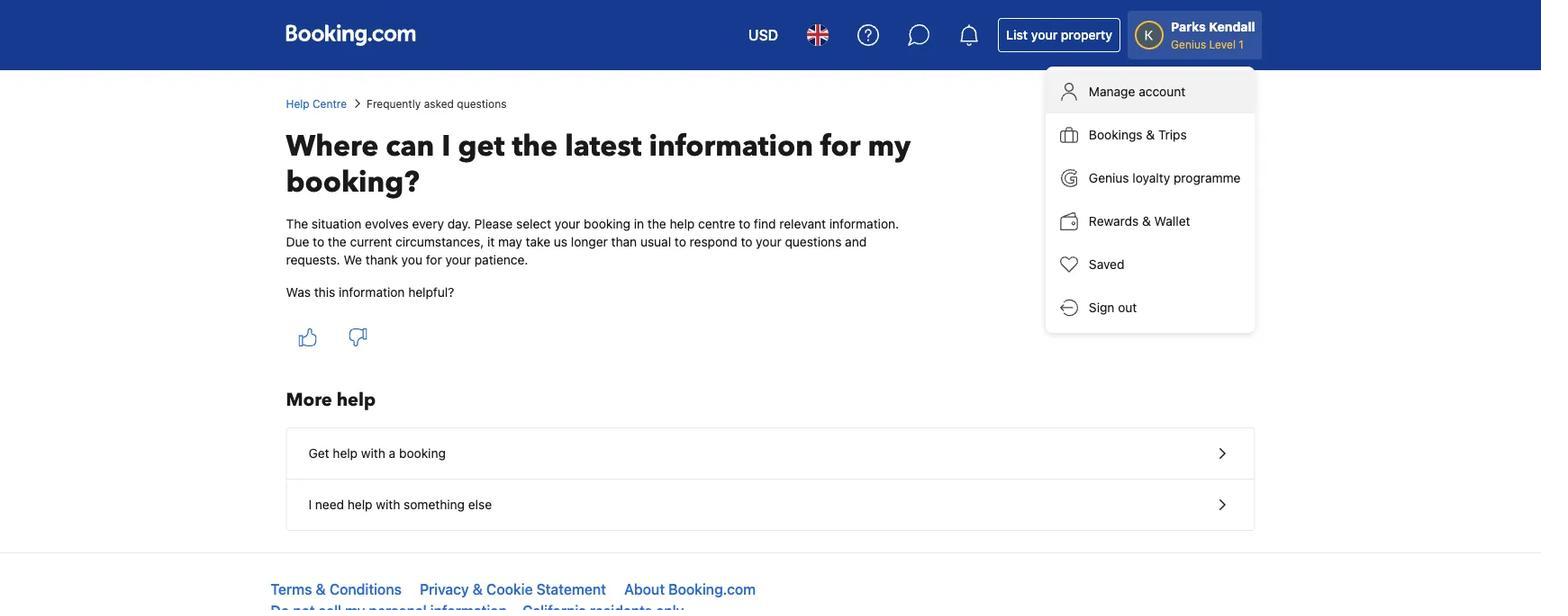 Task type: vqa. For each thing, say whether or not it's contained in the screenshot.
INSURANCE button
no



Task type: locate. For each thing, give the bounding box(es) containing it.
0 vertical spatial information
[[649, 127, 813, 166]]

1 vertical spatial i
[[309, 498, 312, 513]]

0 horizontal spatial information
[[339, 285, 405, 300]]

0 vertical spatial with
[[361, 446, 386, 461]]

genius
[[1171, 38, 1207, 50], [1089, 171, 1130, 186]]

0 horizontal spatial booking
[[399, 446, 446, 461]]

information down thank
[[339, 285, 405, 300]]

the
[[286, 217, 308, 232]]

statement
[[537, 582, 606, 599]]

0 horizontal spatial i
[[309, 498, 312, 513]]

genius down parks
[[1171, 38, 1207, 50]]

your up "us"
[[555, 217, 581, 232]]

the right in
[[648, 217, 667, 232]]

1 horizontal spatial genius
[[1171, 38, 1207, 50]]

&
[[1146, 127, 1155, 142], [1143, 214, 1151, 229], [316, 582, 326, 599], [473, 582, 483, 599]]

help centre
[[286, 97, 347, 110]]

for
[[821, 127, 861, 166], [426, 253, 442, 268]]

i left 'get'
[[442, 127, 451, 166]]

1 vertical spatial information
[[339, 285, 405, 300]]

to right the usual
[[675, 235, 686, 250]]

conditions
[[330, 582, 402, 599]]

1 horizontal spatial the
[[512, 127, 558, 166]]

respond
[[690, 235, 738, 250]]

to
[[739, 217, 751, 232], [313, 235, 324, 250], [675, 235, 686, 250], [741, 235, 753, 250]]

rewards & wallet link
[[1046, 200, 1256, 243]]

trips
[[1159, 127, 1187, 142]]

usd button
[[738, 14, 789, 57]]

0 horizontal spatial for
[[426, 253, 442, 268]]

1 vertical spatial questions
[[785, 235, 842, 250]]

0 vertical spatial for
[[821, 127, 861, 166]]

0 horizontal spatial the
[[328, 235, 347, 250]]

help inside the situation evolves every day. please select your booking in the help centre to find relevant information. due to the current circumstances, it may take us longer than usual to respond to your questions and requests. we thank you for your patience.
[[670, 217, 695, 232]]

help right more
[[337, 388, 376, 413]]

information up 'centre'
[[649, 127, 813, 166]]

more
[[286, 388, 332, 413]]

with left the a
[[361, 446, 386, 461]]

booking up than
[[584, 217, 631, 232]]

usd
[[749, 27, 779, 44]]

2 vertical spatial the
[[328, 235, 347, 250]]

asked
[[424, 97, 454, 110]]

your right list
[[1031, 27, 1058, 42]]

1 horizontal spatial questions
[[785, 235, 842, 250]]

booking
[[584, 217, 631, 232], [399, 446, 446, 461]]

for down circumstances,
[[426, 253, 442, 268]]

relevant
[[780, 217, 826, 232]]

need
[[315, 498, 344, 513]]

level
[[1210, 38, 1236, 50]]

to left find
[[739, 217, 751, 232]]

rewards & wallet
[[1089, 214, 1191, 229]]

0 vertical spatial i
[[442, 127, 451, 166]]

your down find
[[756, 235, 782, 250]]

may
[[498, 235, 522, 250]]

every
[[412, 217, 444, 232]]

1 horizontal spatial booking
[[584, 217, 631, 232]]

questions right asked
[[457, 97, 507, 110]]

1 vertical spatial for
[[426, 253, 442, 268]]

& left cookie
[[473, 582, 483, 599]]

& left the trips
[[1146, 127, 1155, 142]]

the down the situation
[[328, 235, 347, 250]]

genius left loyalty
[[1089, 171, 1130, 186]]

0 horizontal spatial genius
[[1089, 171, 1130, 186]]

for left my
[[821, 127, 861, 166]]

i left the need
[[309, 498, 312, 513]]

was
[[286, 285, 311, 300]]

i inside button
[[309, 498, 312, 513]]

1 horizontal spatial i
[[442, 127, 451, 166]]

manage account
[[1089, 84, 1186, 99]]

than
[[611, 235, 637, 250]]

information
[[649, 127, 813, 166], [339, 285, 405, 300]]

frequently asked questions
[[367, 97, 507, 110]]

account
[[1139, 84, 1186, 99]]

booking right the a
[[399, 446, 446, 461]]

the
[[512, 127, 558, 166], [648, 217, 667, 232], [328, 235, 347, 250]]

1 horizontal spatial for
[[821, 127, 861, 166]]

& for wallet
[[1143, 214, 1151, 229]]

the right 'get'
[[512, 127, 558, 166]]

thank
[[366, 253, 398, 268]]

& right terms
[[316, 582, 326, 599]]

help
[[670, 217, 695, 232], [337, 388, 376, 413], [333, 446, 358, 461], [348, 498, 373, 513]]

with left something
[[376, 498, 400, 513]]

bookings & trips
[[1089, 127, 1187, 142]]

& for conditions
[[316, 582, 326, 599]]

kendall
[[1209, 19, 1256, 34]]

1 vertical spatial booking
[[399, 446, 446, 461]]

1
[[1239, 38, 1244, 50]]

help right get
[[333, 446, 358, 461]]

evolves
[[365, 217, 409, 232]]

circumstances,
[[396, 235, 484, 250]]

list
[[1007, 27, 1028, 42]]

0 horizontal spatial questions
[[457, 97, 507, 110]]

help
[[286, 97, 310, 110]]

for inside where can i get the latest information for my booking?
[[821, 127, 861, 166]]

help up the usual
[[670, 217, 695, 232]]

terms & conditions link
[[271, 582, 402, 599]]

0 vertical spatial questions
[[457, 97, 507, 110]]

i
[[442, 127, 451, 166], [309, 498, 312, 513]]

manage
[[1089, 84, 1136, 99]]

help right the need
[[348, 498, 373, 513]]

0 vertical spatial the
[[512, 127, 558, 166]]

saved
[[1089, 257, 1125, 272]]

the inside where can i get the latest information for my booking?
[[512, 127, 558, 166]]

0 vertical spatial booking
[[584, 217, 631, 232]]

list your property
[[1007, 27, 1113, 42]]

1 horizontal spatial information
[[649, 127, 813, 166]]

& left wallet
[[1143, 214, 1151, 229]]

questions down the relevant
[[785, 235, 842, 250]]

a
[[389, 446, 396, 461]]

booking.com
[[669, 582, 756, 599]]

the situation evolves every day. please select your booking in the help centre to find relevant information. due to the current circumstances, it may take us longer than usual to respond to your questions and requests. we thank you for your patience.
[[286, 217, 899, 268]]

help inside get help with a booking button
[[333, 446, 358, 461]]

help inside i need help with something else button
[[348, 498, 373, 513]]

0 vertical spatial genius
[[1171, 38, 1207, 50]]

current
[[350, 235, 392, 250]]

with
[[361, 446, 386, 461], [376, 498, 400, 513]]

else
[[468, 498, 492, 513]]

for inside the situation evolves every day. please select your booking in the help centre to find relevant information. due to the current circumstances, it may take us longer than usual to respond to your questions and requests. we thank you for your patience.
[[426, 253, 442, 268]]

2 horizontal spatial the
[[648, 217, 667, 232]]

property
[[1061, 27, 1113, 42]]

1 vertical spatial the
[[648, 217, 667, 232]]



Task type: describe. For each thing, give the bounding box(es) containing it.
bookings
[[1089, 127, 1143, 142]]

genius inside the parks kendall genius level 1
[[1171, 38, 1207, 50]]

find
[[754, 217, 776, 232]]

& for trips
[[1146, 127, 1155, 142]]

sign out
[[1089, 300, 1137, 315]]

programme
[[1174, 171, 1241, 186]]

in
[[634, 217, 644, 232]]

help centre button
[[286, 96, 347, 112]]

centre
[[313, 97, 347, 110]]

& for cookie
[[473, 582, 483, 599]]

can
[[386, 127, 434, 166]]

usual
[[641, 235, 671, 250]]

information.
[[830, 217, 899, 232]]

rewards
[[1089, 214, 1139, 229]]

booking inside button
[[399, 446, 446, 461]]

your down circumstances,
[[446, 253, 471, 268]]

latest
[[565, 127, 642, 166]]

information inside where can i get the latest information for my booking?
[[649, 127, 813, 166]]

sign out button
[[1046, 287, 1256, 330]]

about
[[625, 582, 665, 599]]

questions inside the situation evolves every day. please select your booking in the help centre to find relevant information. due to the current circumstances, it may take us longer than usual to respond to your questions and requests. we thank you for your patience.
[[785, 235, 842, 250]]

take
[[526, 235, 551, 250]]

1 vertical spatial genius
[[1089, 171, 1130, 186]]

requests.
[[286, 253, 340, 268]]

get
[[309, 446, 329, 461]]

bookings & trips link
[[1046, 114, 1256, 157]]

get help with a booking
[[309, 446, 446, 461]]

terms & conditions
[[271, 582, 402, 599]]

i inside where can i get the latest information for my booking?
[[442, 127, 451, 166]]

wallet
[[1155, 214, 1191, 229]]

where can i get the latest information for my booking?
[[286, 127, 911, 202]]

privacy & cookie statement link
[[420, 582, 606, 599]]

patience.
[[475, 253, 528, 268]]

genius loyalty programme link
[[1046, 157, 1256, 200]]

out
[[1118, 300, 1137, 315]]

due
[[286, 235, 309, 250]]

longer
[[571, 235, 608, 250]]

parks
[[1171, 19, 1206, 34]]

manage account link
[[1046, 70, 1256, 114]]

about booking.com
[[625, 582, 756, 599]]

helpful?
[[408, 285, 454, 300]]

my
[[868, 127, 911, 166]]

get help with a booking button
[[287, 429, 1255, 480]]

booking inside the situation evolves every day. please select your booking in the help centre to find relevant information. due to the current circumstances, it may take us longer than usual to respond to your questions and requests. we thank you for your patience.
[[584, 217, 631, 232]]

we
[[344, 253, 362, 268]]

it
[[487, 235, 495, 250]]

loyalty
[[1133, 171, 1171, 186]]

and
[[845, 235, 867, 250]]

saved link
[[1046, 243, 1256, 287]]

this
[[314, 285, 335, 300]]

cookie
[[487, 582, 533, 599]]

us
[[554, 235, 568, 250]]

something
[[404, 498, 465, 513]]

frequently
[[367, 97, 421, 110]]

where
[[286, 127, 379, 166]]

booking.com online hotel reservations image
[[286, 24, 416, 46]]

to up requests.
[[313, 235, 324, 250]]

i need help with something else
[[309, 498, 492, 513]]

to right respond on the top left
[[741, 235, 753, 250]]

select
[[516, 217, 551, 232]]

1 vertical spatial with
[[376, 498, 400, 513]]

day.
[[448, 217, 471, 232]]

you
[[402, 253, 423, 268]]

terms
[[271, 582, 312, 599]]

booking?
[[286, 163, 420, 202]]

situation
[[312, 217, 362, 232]]

get
[[458, 127, 505, 166]]

centre
[[698, 217, 736, 232]]

sign
[[1089, 300, 1115, 315]]

parks kendall genius level 1
[[1171, 19, 1256, 50]]

about booking.com link
[[625, 582, 756, 599]]

privacy
[[420, 582, 469, 599]]

more help
[[286, 388, 376, 413]]

was this information helpful?
[[286, 285, 454, 300]]

i need help with something else button
[[287, 480, 1255, 531]]

genius loyalty programme
[[1089, 171, 1241, 186]]



